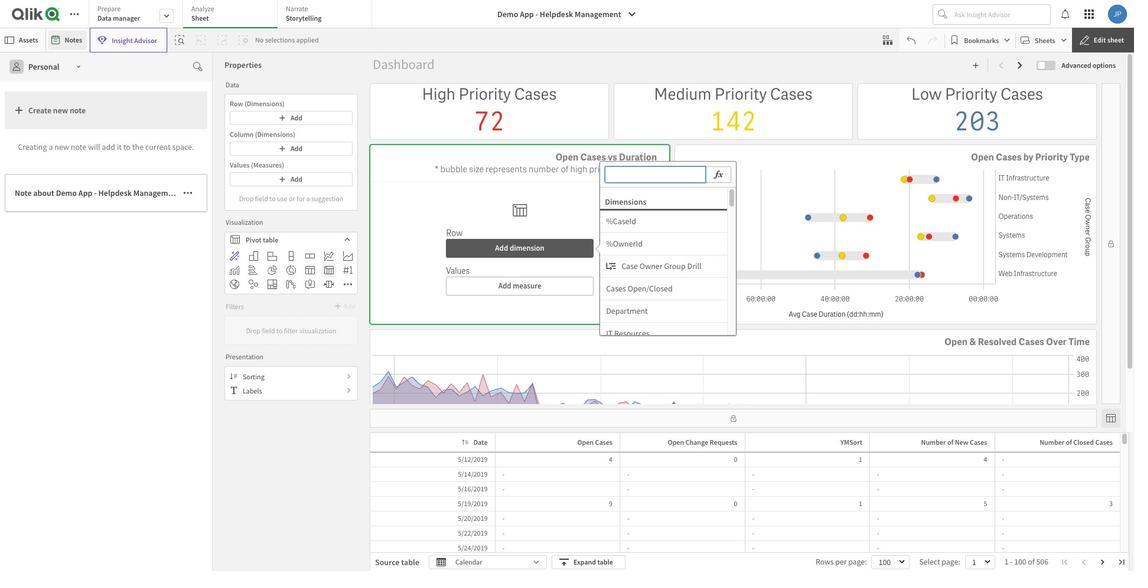 Task type: vqa. For each thing, say whether or not it's contained in the screenshot.


Task type: describe. For each thing, give the bounding box(es) containing it.
ymsort button
[[825, 436, 867, 450]]

open & resolved cases over time
[[945, 336, 1090, 349]]

1 vertical spatial demo
[[56, 188, 77, 198]]

open inside open change requests button
[[668, 438, 684, 447]]

1 vertical spatial to
[[270, 194, 276, 203]]

no
[[255, 35, 264, 44]]

*
[[434, 164, 439, 176]]

pivot table image
[[324, 266, 334, 275]]

1 4 from the left
[[609, 455, 613, 464]]

%caseid
[[606, 216, 636, 227]]

number of new cases
[[921, 438, 987, 447]]

0 vertical spatial to
[[123, 142, 131, 152]]

creating a new note will add it to the current space.
[[18, 142, 194, 152]]

james peterson image
[[1108, 5, 1127, 24]]

drill
[[687, 261, 701, 272]]

storytelling
[[286, 14, 322, 22]]

go to the previous page image
[[1080, 559, 1087, 566]]

edit sheet button
[[1072, 28, 1134, 53]]

pivot table button
[[225, 233, 357, 247]]

values for values (measures)
[[230, 161, 250, 170]]

number for number of new cases
[[921, 438, 946, 447]]

0 horizontal spatial a
[[49, 142, 53, 152]]

horizontal grouped bar chart image
[[268, 252, 277, 261]]

sheet
[[1107, 35, 1124, 44]]

advisor
[[134, 36, 157, 45]]

0 horizontal spatial helpdesk
[[98, 188, 132, 198]]

low
[[911, 84, 942, 105]]

cases inside high priority cases 72
[[514, 84, 557, 105]]

ymsort
[[841, 438, 862, 447]]

open for priority
[[971, 151, 994, 164]]

rows
[[816, 557, 834, 567]]

open inside open cases button
[[577, 438, 594, 447]]

2 vertical spatial 1
[[1005, 557, 1009, 567]]

sheets
[[1035, 36, 1055, 45]]

field
[[255, 194, 268, 203]]

undo image
[[907, 35, 916, 45]]

prepare
[[97, 4, 121, 13]]

open cases
[[577, 438, 613, 447]]

Ask Insight Advisor text field
[[952, 5, 1050, 24]]

of inside open cases vs duration * bubble size represents number of high priority open cases
[[561, 164, 569, 176]]

5
[[984, 500, 987, 509]]

time
[[1069, 336, 1090, 349]]

donut chart image
[[286, 266, 296, 275]]

1 vertical spatial a
[[306, 194, 310, 203]]

data inside prepare data manager
[[97, 14, 112, 22]]

1 for 5
[[859, 500, 862, 509]]

pie chart image
[[268, 266, 277, 275]]

&
[[969, 336, 976, 349]]

open/closed
[[628, 284, 673, 294]]

0 for 9
[[734, 500, 737, 509]]

box plot image
[[324, 280, 334, 289]]

no selections applied
[[255, 35, 319, 44]]

add inside row add dimension
[[495, 243, 508, 253]]

resources
[[614, 329, 650, 339]]

16,
[[223, 188, 234, 198]]

add for row (dimensions)
[[291, 113, 302, 122]]

high
[[570, 164, 587, 176]]

search notes image
[[193, 62, 203, 71]]

add for values (measures)
[[291, 175, 302, 184]]

1 horizontal spatial app
[[520, 9, 534, 19]]

size
[[469, 164, 484, 176]]

by
[[1023, 151, 1033, 164]]

5/24/2019
[[458, 544, 488, 553]]

map image
[[230, 280, 239, 289]]

create
[[28, 105, 51, 116]]

vertical grouped bar chart image
[[249, 252, 258, 261]]

(dimensions) for row (dimensions)
[[244, 99, 285, 108]]

add button for column (dimensions)
[[230, 142, 353, 156]]

of right '100'
[[1028, 557, 1035, 567]]

properties
[[224, 60, 262, 70]]

per
[[835, 557, 847, 567]]

current
[[145, 142, 171, 152]]

advanced options
[[1062, 61, 1116, 70]]

open cases by priority type
[[971, 151, 1090, 164]]

line chart image
[[324, 252, 334, 261]]

owner
[[640, 261, 663, 272]]

2 page from the left
[[942, 557, 958, 567]]

drop field to use or for a suggestion
[[239, 194, 343, 203]]

applied
[[296, 35, 319, 44]]

case
[[621, 261, 638, 272]]

click to unlock sheet layout image
[[730, 415, 737, 422]]

cases
[[641, 164, 663, 176]]

insight
[[112, 36, 133, 45]]

manager
[[113, 14, 140, 22]]

represents
[[486, 164, 527, 176]]

kpi image
[[343, 266, 353, 275]]

priority
[[589, 164, 618, 176]]

insight advisor button
[[90, 28, 167, 53]]

open change requests
[[668, 438, 737, 447]]

go to the next page image
[[1099, 559, 1106, 566]]

pivot
[[246, 235, 261, 244]]

column
[[230, 130, 254, 139]]

(dimensions) for column (dimensions)
[[255, 130, 295, 139]]

analyze
[[191, 4, 214, 13]]

506
[[1036, 557, 1048, 567]]

1 horizontal spatial data
[[226, 80, 239, 89]]

1 vertical spatial new
[[54, 142, 69, 152]]

add for column (dimensions)
[[291, 144, 302, 153]]

100
[[1014, 557, 1026, 567]]

vertical stacked bar chart image
[[286, 252, 296, 261]]

smart search image
[[175, 35, 184, 45]]

waterfall chart image
[[286, 280, 296, 289]]

go to the last page image
[[1118, 559, 1125, 566]]

medium priority cases 142
[[654, 84, 813, 139]]

go to the first page image
[[1061, 559, 1069, 566]]

number of new cases button
[[906, 436, 992, 450]]

new
[[955, 438, 968, 447]]

edit
[[1094, 35, 1106, 44]]

assets
[[19, 35, 38, 44]]

(measures)
[[251, 161, 284, 170]]

5/19/2019
[[458, 500, 488, 509]]

cases inside low priority cases 203
[[1001, 84, 1043, 105]]

calendar
[[455, 558, 482, 567]]

drill-down dimension image
[[600, 262, 621, 271]]

expand table
[[574, 558, 613, 567]]

vs
[[608, 151, 617, 164]]

- inside note about demo app - helpdesk management (november 16, 2023) button
[[94, 188, 97, 198]]

click to unlock sheet layout image
[[1108, 240, 1115, 247]]

(november
[[181, 188, 221, 198]]

creating
[[18, 142, 47, 152]]

tab list containing prepare
[[89, 0, 376, 30]]

open cases button
[[562, 436, 617, 450]]

date
[[474, 438, 488, 447]]

2 : from the left
[[958, 557, 960, 567]]

bookmarks
[[964, 36, 999, 45]]

dimensions
[[605, 197, 647, 207]]

cases inside open cases vs duration * bubble size represents number of high priority open cases
[[580, 151, 606, 164]]

demo app - helpdesk management button
[[490, 5, 644, 24]]

add button for row (dimensions)
[[230, 111, 353, 125]]

open cases vs duration * bubble size represents number of high priority open cases
[[434, 151, 663, 176]]

high
[[422, 84, 455, 105]]

3
[[1109, 500, 1113, 509]]

type
[[1070, 151, 1090, 164]]

nl insights image
[[305, 280, 315, 289]]

number for number of closed cases
[[1040, 438, 1065, 447]]

expand table button
[[552, 556, 625, 570]]

create new note
[[28, 105, 86, 116]]



Task type: locate. For each thing, give the bounding box(es) containing it.
1 vertical spatial values
[[446, 266, 470, 276]]

add button
[[230, 111, 353, 125], [230, 142, 353, 156], [230, 172, 353, 187]]

none text field inside application
[[605, 166, 706, 183]]

1 vertical spatial app
[[78, 188, 92, 198]]

5/20/2019
[[458, 514, 488, 523]]

values add measure
[[446, 266, 541, 291]]

area line chart image
[[343, 252, 353, 261]]

1 number from the left
[[921, 438, 946, 447]]

open
[[619, 164, 639, 176]]

add down column (dimensions)
[[291, 144, 302, 153]]

column (dimensions)
[[230, 130, 295, 139]]

1 horizontal spatial values
[[446, 266, 470, 276]]

personal button
[[5, 57, 88, 76]]

0 vertical spatial note
[[70, 105, 86, 116]]

1 for 4
[[859, 455, 862, 464]]

0 horizontal spatial page
[[848, 557, 865, 567]]

72
[[474, 105, 505, 139]]

142
[[710, 105, 757, 139]]

table right expand
[[597, 558, 613, 567]]

add button up column (dimensions)
[[230, 111, 353, 125]]

number
[[921, 438, 946, 447], [1040, 438, 1065, 447]]

treemap image
[[268, 280, 277, 289]]

application
[[0, 0, 1134, 572]]

-
[[535, 9, 538, 19], [94, 188, 97, 198], [1002, 455, 1004, 464], [502, 470, 505, 479], [627, 470, 630, 479], [752, 470, 754, 479], [877, 470, 879, 479], [1002, 470, 1004, 479], [502, 485, 505, 494], [627, 485, 630, 494], [752, 485, 754, 494], [877, 485, 879, 494], [1002, 485, 1004, 494], [502, 514, 505, 523], [627, 514, 630, 523], [752, 514, 754, 523], [877, 514, 879, 523], [1002, 514, 1004, 523], [502, 529, 505, 538], [627, 529, 630, 538], [752, 529, 754, 538], [877, 529, 879, 538], [1002, 529, 1004, 538], [502, 544, 505, 553], [627, 544, 630, 553], [752, 544, 754, 553], [877, 544, 879, 553], [1002, 544, 1004, 553], [1010, 557, 1013, 567]]

select page :
[[919, 557, 960, 567]]

number left the closed
[[1040, 438, 1065, 447]]

a right the creating
[[49, 142, 53, 152]]

2 0 from the top
[[734, 500, 737, 509]]

table for source table
[[401, 558, 419, 568]]

1 horizontal spatial 4
[[984, 455, 987, 464]]

0 horizontal spatial :
[[865, 557, 867, 567]]

(dimensions) up column (dimensions)
[[244, 99, 285, 108]]

: right per
[[865, 557, 867, 567]]

rows per page :
[[816, 557, 867, 567]]

(dimensions)
[[244, 99, 285, 108], [255, 130, 295, 139]]

0 vertical spatial management
[[575, 9, 621, 19]]

page right per
[[848, 557, 865, 567]]

it
[[606, 329, 613, 339]]

open for duration
[[555, 151, 578, 164]]

application containing 72
[[0, 0, 1134, 572]]

drop
[[239, 194, 254, 203]]

scatter plot image
[[249, 280, 258, 289]]

1 vertical spatial 0
[[734, 500, 737, 509]]

duration
[[619, 151, 657, 164]]

0 vertical spatial helpdesk
[[540, 9, 573, 19]]

over
[[1046, 336, 1067, 349]]

data down prepare
[[97, 14, 112, 22]]

values for values add measure
[[446, 266, 470, 276]]

open inside open cases vs duration * bubble size represents number of high priority open cases
[[555, 151, 578, 164]]

add measure button
[[446, 277, 594, 296]]

None text field
[[605, 166, 706, 183]]

1 horizontal spatial management
[[575, 9, 621, 19]]

0 horizontal spatial to
[[123, 142, 131, 152]]

department
[[606, 306, 648, 317]]

row
[[230, 99, 243, 108], [446, 228, 463, 239]]

0 horizontal spatial row
[[230, 99, 243, 108]]

2 add button from the top
[[230, 142, 353, 156]]

0 vertical spatial add button
[[230, 111, 353, 125]]

priority for 203
[[945, 84, 997, 105]]

note inside create new note button
[[70, 105, 86, 116]]

dimension
[[510, 243, 545, 253]]

0 vertical spatial new
[[53, 105, 68, 116]]

0 vertical spatial data
[[97, 14, 112, 22]]

priority inside the medium priority cases 142
[[715, 84, 767, 105]]

data down properties
[[226, 80, 239, 89]]

showing 101 rows and 6 columns. use arrow keys to navigate in table cells and tab to move to pagination controls. for the full range of keyboard navigation, see the documentation. element
[[370, 434, 1120, 572]]

4 down number of new cases
[[984, 455, 987, 464]]

1 0 from the top
[[734, 455, 737, 464]]

of left high
[[561, 164, 569, 176]]

0 vertical spatial app
[[520, 9, 534, 19]]

1 : from the left
[[865, 557, 867, 567]]

note right create
[[70, 105, 86, 116]]

0 vertical spatial demo
[[497, 9, 518, 19]]

demo
[[497, 9, 518, 19], [56, 188, 77, 198]]

1 vertical spatial (dimensions)
[[255, 130, 295, 139]]

high priority cases 72
[[422, 84, 557, 139]]

source table
[[375, 558, 419, 568]]

date button
[[458, 436, 492, 450]]

0 vertical spatial (dimensions)
[[244, 99, 285, 108]]

priority for 72
[[459, 84, 511, 105]]

row for row (dimensions)
[[230, 99, 243, 108]]

1 - 100 of 506
[[1005, 557, 1048, 567]]

sheet
[[191, 14, 209, 22]]

table for expand table
[[597, 558, 613, 567]]

use
[[277, 194, 287, 203]]

tab list
[[89, 0, 376, 30]]

space.
[[172, 142, 194, 152]]

1 vertical spatial data
[[226, 80, 239, 89]]

cases
[[514, 84, 557, 105], [770, 84, 813, 105], [1001, 84, 1043, 105], [580, 151, 606, 164], [996, 151, 1022, 164], [606, 284, 626, 294], [1019, 336, 1044, 349], [595, 438, 613, 447], [970, 438, 987, 447], [1095, 438, 1113, 447]]

add up 'for'
[[291, 175, 302, 184]]

0 vertical spatial 1
[[859, 455, 862, 464]]

a right 'for'
[[306, 194, 310, 203]]

2 number from the left
[[1040, 438, 1065, 447]]

to right it
[[123, 142, 131, 152]]

note about demo app - helpdesk management (november 16, 2023)
[[15, 188, 255, 198]]

: right select
[[958, 557, 960, 567]]

4
[[609, 455, 613, 464], [984, 455, 987, 464]]

0 vertical spatial row
[[230, 99, 243, 108]]

cases inside the medium priority cases 142
[[770, 84, 813, 105]]

the
[[132, 142, 144, 152]]

priority right by
[[1035, 151, 1068, 164]]

1 horizontal spatial :
[[958, 557, 960, 567]]

number of closed cases
[[1040, 438, 1113, 447]]

new right the creating
[[54, 142, 69, 152]]

selections
[[265, 35, 295, 44]]

1 vertical spatial add button
[[230, 142, 353, 156]]

table right source
[[401, 558, 419, 568]]

table image
[[305, 266, 315, 275]]

4 down open cases
[[609, 455, 613, 464]]

0 horizontal spatial 4
[[609, 455, 613, 464]]

add button for values (measures)
[[230, 172, 353, 187]]

page right select
[[942, 557, 958, 567]]

priority
[[459, 84, 511, 105], [715, 84, 767, 105], [945, 84, 997, 105], [1035, 151, 1068, 164]]

1 horizontal spatial table
[[401, 558, 419, 568]]

1 vertical spatial note
[[71, 142, 86, 152]]

calendar button
[[429, 556, 547, 570]]

labels button
[[225, 384, 357, 398]]

add button up (measures)
[[230, 142, 353, 156]]

cases open/closed
[[606, 284, 673, 294]]

page
[[848, 557, 865, 567], [942, 557, 958, 567]]

priority right the "high"
[[459, 84, 511, 105]]

0 horizontal spatial number
[[921, 438, 946, 447]]

:
[[865, 557, 867, 567], [958, 557, 960, 567]]

open for cases
[[945, 336, 968, 349]]

values
[[230, 161, 250, 170], [446, 266, 470, 276]]

narrate
[[286, 4, 308, 13]]

edit sheet
[[1094, 35, 1124, 44]]

values left (measures)
[[230, 161, 250, 170]]

add left dimension
[[495, 243, 508, 253]]

- inside demo app - helpdesk management button
[[535, 9, 538, 19]]

add up column (dimensions)
[[291, 113, 302, 122]]

row inside row add dimension
[[446, 228, 463, 239]]

new inside create new note button
[[53, 105, 68, 116]]

0 vertical spatial 0
[[734, 455, 737, 464]]

note left will
[[71, 142, 86, 152]]

new right create
[[53, 105, 68, 116]]

or
[[289, 194, 295, 203]]

row for row add dimension
[[446, 228, 463, 239]]

add button up drop field to use or for a suggestion
[[230, 172, 353, 187]]

add
[[102, 142, 115, 152]]

1 vertical spatial management
[[133, 188, 180, 198]]

0 for 4
[[734, 455, 737, 464]]

1 horizontal spatial demo
[[497, 9, 518, 19]]

select
[[919, 557, 940, 567]]

3 add button from the top
[[230, 172, 353, 187]]

%ownerid
[[606, 239, 643, 249]]

notes button
[[48, 31, 87, 50]]

0 horizontal spatial values
[[230, 161, 250, 170]]

1 horizontal spatial to
[[270, 194, 276, 203]]

5/12/2019
[[458, 455, 488, 464]]

1 page from the left
[[848, 557, 865, 567]]

table up horizontal grouped bar chart image
[[263, 235, 278, 244]]

add left measure
[[498, 281, 511, 291]]

0 horizontal spatial management
[[133, 188, 180, 198]]

create new sheet image
[[972, 62, 980, 69]]

0 horizontal spatial data
[[97, 14, 112, 22]]

1 add button from the top
[[230, 111, 353, 125]]

it
[[117, 142, 122, 152]]

add inside values add measure
[[498, 281, 511, 291]]

labels
[[243, 387, 262, 395]]

number left new
[[921, 438, 946, 447]]

new
[[53, 105, 68, 116], [54, 142, 69, 152]]

values inside values add measure
[[446, 266, 470, 276]]

1 horizontal spatial row
[[446, 228, 463, 239]]

1 horizontal spatial number
[[1040, 438, 1065, 447]]

open expression editor image
[[713, 168, 724, 182]]

next sheet: performance image
[[1016, 61, 1025, 70]]

more image
[[343, 280, 353, 289]]

sorting
[[243, 372, 264, 381]]

9
[[609, 500, 613, 509]]

sheets button
[[1018, 31, 1070, 50]]

0 vertical spatial values
[[230, 161, 250, 170]]

priority for 142
[[715, 84, 767, 105]]

autochart image
[[230, 252, 239, 261]]

0 horizontal spatial app
[[78, 188, 92, 198]]

values (measures)
[[230, 161, 284, 170]]

1 horizontal spatial page
[[942, 557, 958, 567]]

pivot table
[[246, 235, 278, 244]]

values down row add dimension on the left
[[446, 266, 470, 276]]

to left use
[[270, 194, 276, 203]]

open
[[555, 151, 578, 164], [971, 151, 994, 164], [945, 336, 968, 349], [577, 438, 594, 447], [668, 438, 684, 447]]

source
[[375, 558, 400, 568]]

(dimensions) up (measures)
[[255, 130, 295, 139]]

hide source table viewer image
[[1106, 414, 1116, 423]]

requests
[[710, 438, 737, 447]]

priority inside high priority cases 72
[[459, 84, 511, 105]]

of left new
[[947, 438, 954, 447]]

0 horizontal spatial table
[[263, 235, 278, 244]]

1 vertical spatial row
[[446, 228, 463, 239]]

1 vertical spatial 1
[[859, 500, 862, 509]]

2 vertical spatial add button
[[230, 172, 353, 187]]

1 horizontal spatial helpdesk
[[540, 9, 573, 19]]

note
[[15, 188, 32, 198]]

helpdesk
[[540, 9, 573, 19], [98, 188, 132, 198]]

about
[[33, 188, 54, 198]]

horizontal combo chart image
[[249, 266, 258, 275]]

selections tool image
[[883, 35, 893, 45]]

priority right "medium"
[[715, 84, 767, 105]]

horizontal stacked bar chart image
[[305, 252, 315, 261]]

1 vertical spatial helpdesk
[[98, 188, 132, 198]]

change
[[686, 438, 708, 447]]

narrate storytelling
[[286, 4, 322, 22]]

priority down create new sheet image
[[945, 84, 997, 105]]

of left the closed
[[1066, 438, 1072, 447]]

will
[[88, 142, 100, 152]]

priority inside low priority cases 203
[[945, 84, 997, 105]]

vertical combo chart image
[[230, 266, 239, 275]]

0 vertical spatial a
[[49, 142, 53, 152]]

bubble
[[440, 164, 467, 176]]

table for pivot table
[[263, 235, 278, 244]]

0 horizontal spatial demo
[[56, 188, 77, 198]]

add dimension button
[[446, 239, 594, 258]]

note about demo app - helpdesk management (november 16, 2023) button
[[5, 174, 255, 212]]

2 horizontal spatial table
[[597, 558, 613, 567]]

1 horizontal spatial a
[[306, 194, 310, 203]]

2 4 from the left
[[984, 455, 987, 464]]

dashboard
[[373, 56, 435, 73]]

dashboard button
[[370, 55, 438, 74]]



